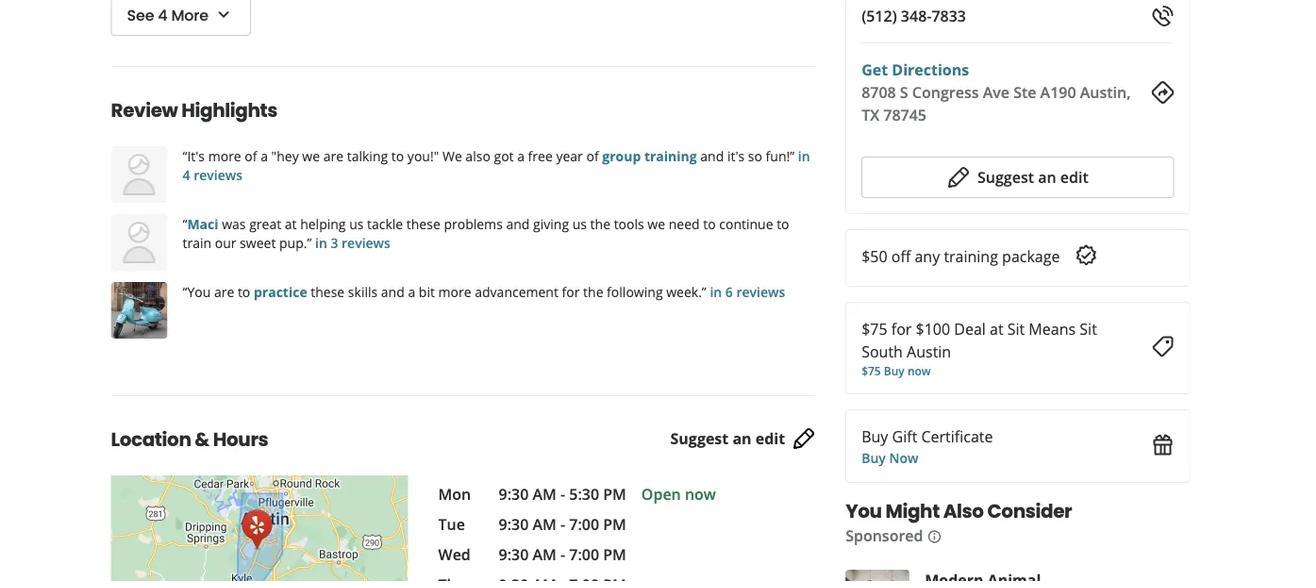 Task type: describe. For each thing, give the bounding box(es) containing it.
suggest an edit link
[[671, 428, 816, 451]]

advancement
[[475, 283, 559, 301]]

1 horizontal spatial a
[[408, 283, 416, 301]]

at inside was great at helping us tackle these problems and giving us the tools  we need to continue to train our sweet pup.
[[285, 215, 297, 233]]

practice button
[[254, 283, 307, 301]]

tx
[[862, 105, 880, 125]]

ave
[[983, 82, 1010, 102]]

for inside region
[[562, 283, 580, 301]]

training inside review highlights element
[[645, 147, 697, 165]]

1 vertical spatial in
[[315, 234, 327, 252]]

open
[[642, 484, 681, 505]]

to left you!"
[[392, 147, 404, 165]]

9:30 for mon
[[499, 484, 529, 505]]

am for tue
[[533, 514, 557, 535]]

austin,
[[1081, 82, 1131, 102]]

was great at helping us tackle these problems and giving us the tools  we need to continue to train our sweet pup.
[[183, 215, 790, 252]]

south
[[862, 342, 903, 362]]

suggest an edit button
[[862, 157, 1175, 198]]

review
[[111, 97, 178, 124]]

3
[[331, 234, 338, 252]]

0 horizontal spatial a
[[261, 147, 268, 165]]

an inside location & hours element
[[733, 429, 752, 449]]

wed
[[439, 545, 471, 565]]

it's
[[187, 147, 205, 165]]

these inside was great at helping us tackle these problems and giving us the tools  we need to continue to train our sweet pup.
[[407, 215, 441, 233]]

get
[[862, 59, 888, 80]]

following
[[607, 283, 663, 301]]

5:30
[[569, 484, 600, 505]]

1 horizontal spatial in
[[710, 283, 722, 301]]

any
[[915, 246, 940, 267]]

suggest an edit inside suggest an edit link
[[671, 429, 786, 449]]

see
[[127, 4, 154, 25]]

in 6 reviews button
[[707, 283, 786, 301]]

am for wed
[[533, 545, 557, 565]]

got
[[494, 147, 514, 165]]

suggest inside button
[[978, 167, 1035, 187]]

package
[[1003, 246, 1061, 267]]

see 4 more
[[127, 4, 209, 25]]

$75 buy now link
[[862, 363, 931, 379]]

24 directions v2 image
[[1152, 81, 1175, 104]]

practice
[[254, 283, 307, 301]]

8708
[[862, 82, 897, 102]]

1 sit from the left
[[1008, 319, 1025, 339]]

maci button
[[187, 215, 219, 233]]

need
[[669, 215, 700, 233]]

sweet
[[240, 234, 276, 252]]

6
[[726, 283, 733, 301]]

tue
[[439, 514, 465, 535]]

9:30 for wed
[[499, 545, 529, 565]]

" for " it's more of a "hey we are talking to you!" we also got a free year of group training and it's so fun! "
[[183, 147, 187, 165]]

bit
[[419, 283, 435, 301]]

2 vertical spatial and
[[381, 283, 405, 301]]

0 vertical spatial "
[[790, 147, 795, 165]]

deal
[[955, 319, 986, 339]]

16 info v2 image
[[928, 529, 943, 545]]

highlights
[[182, 97, 278, 124]]

24 gift v2 image
[[1152, 434, 1175, 456]]

suggest an edit inside suggest an edit button
[[978, 167, 1089, 187]]

now inside the $75 for $100 deal at sit means sit south austin $75 buy now
[[908, 363, 931, 379]]

1 horizontal spatial are
[[324, 147, 344, 165]]

in 3 reviews button
[[312, 234, 391, 252]]

so
[[748, 147, 763, 165]]

you might also consider
[[846, 498, 1073, 525]]

region inside review highlights element
[[96, 146, 831, 339]]

pm for wed
[[603, 545, 627, 565]]

pm for mon
[[603, 484, 627, 505]]

certificate
[[922, 427, 993, 447]]

1 vertical spatial training
[[944, 246, 999, 267]]

you inside region
[[187, 283, 211, 301]]

talking
[[347, 147, 388, 165]]

24 deal v2 image
[[1152, 336, 1175, 358]]

was
[[222, 215, 246, 233]]

4 for reviews
[[183, 166, 190, 184]]

&
[[195, 427, 209, 453]]

get directions 8708 s congress ave ste a190 austin, tx 78745
[[862, 59, 1131, 125]]

at inside the $75 for $100 deal at sit means sit south austin $75 buy now
[[990, 319, 1004, 339]]

now
[[890, 449, 919, 467]]

4 for more
[[158, 4, 167, 25]]

(512) 348-7833
[[862, 6, 967, 26]]

- for tue
[[561, 514, 566, 535]]

ste
[[1014, 82, 1037, 102]]

also
[[944, 498, 984, 525]]

anna o. image
[[111, 146, 168, 203]]

week.
[[667, 283, 702, 301]]

directions
[[892, 59, 970, 80]]

open now
[[642, 484, 716, 505]]

in 4 reviews
[[183, 147, 811, 184]]

continue
[[720, 215, 774, 233]]

0 horizontal spatial more
[[208, 147, 241, 165]]

review highlights
[[111, 97, 278, 124]]

2 of from the left
[[587, 147, 599, 165]]

great
[[249, 215, 281, 233]]

" for " maci
[[183, 215, 187, 233]]

$50 off any training package
[[862, 246, 1061, 267]]

a190
[[1041, 82, 1077, 102]]

24 chevron down v2 image
[[212, 3, 235, 26]]

skills
[[348, 283, 378, 301]]

to left practice button
[[238, 283, 250, 301]]

train
[[183, 234, 212, 252]]

for inside the $75 for $100 deal at sit means sit south austin $75 buy now
[[892, 319, 912, 339]]

1 vertical spatial these
[[311, 283, 345, 301]]

1 vertical spatial more
[[439, 283, 472, 301]]

buy gift certificate buy now
[[862, 427, 993, 467]]

9:30 for tue
[[499, 514, 529, 535]]

1 $75 from the top
[[862, 319, 888, 339]]

suzanne f. image
[[111, 282, 168, 339]]

2 vertical spatial buy
[[862, 449, 886, 467]]

get directions link
[[862, 59, 970, 80]]

fun!
[[766, 147, 790, 165]]

9:30 am - 5:30 pm
[[499, 484, 627, 505]]

2 vertical spatial "
[[702, 283, 707, 301]]

hours
[[213, 427, 268, 453]]

consider
[[988, 498, 1073, 525]]

reviews inside in 4 reviews
[[194, 166, 243, 184]]

1 vertical spatial buy
[[862, 427, 889, 447]]

congress
[[913, 82, 979, 102]]

pup.
[[279, 234, 307, 252]]

0 vertical spatial and
[[701, 147, 724, 165]]



Task type: vqa. For each thing, say whether or not it's contained in the screenshot.
Home
no



Task type: locate. For each thing, give the bounding box(es) containing it.
tools
[[614, 215, 645, 233]]

2 " from the top
[[183, 215, 187, 233]]

4 inside in 4 reviews
[[183, 166, 190, 184]]

0 horizontal spatial now
[[685, 484, 716, 505]]

in right fun!
[[798, 147, 811, 165]]

buy up buy now link
[[862, 427, 889, 447]]

24 phone v2 image
[[1152, 5, 1175, 27]]

buy now link
[[862, 449, 919, 467]]

1 " from the top
[[183, 147, 187, 165]]

2 horizontal spatial and
[[701, 147, 724, 165]]

3 9:30 from the top
[[499, 545, 529, 565]]

now inside location & hours element
[[685, 484, 716, 505]]

0 vertical spatial am
[[533, 484, 557, 505]]

4
[[158, 4, 167, 25], [183, 166, 190, 184]]

suggest right 24 pencil v2 image
[[978, 167, 1035, 187]]

0 vertical spatial now
[[908, 363, 931, 379]]

pm
[[603, 484, 627, 505], [603, 514, 627, 535], [603, 545, 627, 565]]

buy down south
[[884, 363, 905, 379]]

and inside was great at helping us tackle these problems and giving us the tools  we need to continue to train our sweet pup.
[[506, 215, 530, 233]]

0 vertical spatial suggest an edit
[[978, 167, 1089, 187]]

now right open
[[685, 484, 716, 505]]

location & hours
[[111, 427, 268, 453]]

region
[[96, 146, 831, 339]]

2 vertical spatial reviews
[[737, 283, 786, 301]]

edit left 24 pencil v2 icon in the bottom of the page
[[756, 429, 786, 449]]

buy left now
[[862, 449, 886, 467]]

a right the got
[[517, 147, 525, 165]]

$75 for $100 deal at sit means sit south austin $75 buy now
[[862, 319, 1098, 379]]

1 us from the left
[[349, 215, 364, 233]]

might
[[886, 498, 940, 525]]

7:00 for wed
[[569, 545, 600, 565]]

to right continue
[[777, 215, 790, 233]]

1 vertical spatial reviews
[[342, 234, 391, 252]]

now down austin
[[908, 363, 931, 379]]

9:30
[[499, 484, 529, 505], [499, 514, 529, 535], [499, 545, 529, 565]]

0 vertical spatial suggest
[[978, 167, 1035, 187]]

2 7:00 from the top
[[569, 545, 600, 565]]

group training button
[[603, 147, 697, 165]]

2 sit from the left
[[1080, 319, 1098, 339]]

location
[[111, 427, 191, 453]]

we
[[443, 147, 462, 165]]

reviews down it's
[[194, 166, 243, 184]]

more
[[171, 4, 209, 25]]

of left "hey
[[245, 147, 257, 165]]

"
[[790, 147, 795, 165], [307, 234, 312, 252], [702, 283, 707, 301]]

7833
[[932, 6, 967, 26]]

1 vertical spatial "
[[307, 234, 312, 252]]

0 horizontal spatial suggest an edit
[[671, 429, 786, 449]]

sit left means
[[1008, 319, 1025, 339]]

suggest an edit right 24 pencil v2 image
[[978, 167, 1089, 187]]

are
[[324, 147, 344, 165], [214, 283, 234, 301]]

free
[[528, 147, 553, 165]]

in 4 reviews button
[[183, 147, 811, 184]]

suggest up open now
[[671, 429, 729, 449]]

0 vertical spatial "
[[183, 147, 187, 165]]

" down review highlights
[[183, 147, 187, 165]]

see 4 more button
[[111, 0, 251, 36]]

1 horizontal spatial of
[[587, 147, 599, 165]]

1 vertical spatial 7:00
[[569, 545, 600, 565]]

off
[[892, 246, 911, 267]]

a left the bit
[[408, 283, 416, 301]]

s
[[900, 82, 909, 102]]

1 7:00 from the top
[[569, 514, 600, 535]]

austin
[[907, 342, 952, 362]]

location & hours element
[[81, 396, 846, 582]]

training
[[645, 147, 697, 165], [944, 246, 999, 267]]

are left talking
[[324, 147, 344, 165]]

2 - from the top
[[561, 514, 566, 535]]

4 right the see
[[158, 4, 167, 25]]

0 vertical spatial 4
[[158, 4, 167, 25]]

"hey
[[272, 147, 299, 165]]

2 horizontal spatial reviews
[[737, 283, 786, 301]]

in left the 3
[[315, 234, 327, 252]]

1 vertical spatial $75
[[862, 363, 881, 379]]

1 vertical spatial and
[[506, 215, 530, 233]]

am for mon
[[533, 484, 557, 505]]

24 check in v2 image
[[1076, 244, 1098, 267]]

edit up 24 check in v2 image
[[1061, 167, 1089, 187]]

4 down it's
[[183, 166, 190, 184]]

1 horizontal spatial you
[[846, 498, 882, 525]]

these right tackle
[[407, 215, 441, 233]]

348-
[[901, 6, 932, 26]]

we right tools
[[648, 215, 666, 233]]

1 horizontal spatial suggest
[[978, 167, 1035, 187]]

review highlights element
[[81, 66, 831, 365]]

1 horizontal spatial training
[[944, 246, 999, 267]]

1 - from the top
[[561, 484, 566, 505]]

for right advancement
[[562, 283, 580, 301]]

" you are to practice these skills and a bit more advancement for the following week. " in 6 reviews
[[183, 283, 786, 301]]

" right so
[[790, 147, 795, 165]]

these
[[407, 215, 441, 233], [311, 283, 345, 301]]

suggest an edit up open now
[[671, 429, 786, 449]]

now
[[908, 363, 931, 379], [685, 484, 716, 505]]

(512)
[[862, 6, 897, 26]]

0 horizontal spatial suggest
[[671, 429, 729, 449]]

9:30 right the mon
[[499, 484, 529, 505]]

in left the 6
[[710, 283, 722, 301]]

0 vertical spatial for
[[562, 283, 580, 301]]

1 horizontal spatial sit
[[1080, 319, 1098, 339]]

mon
[[439, 484, 471, 505]]

" it's more of a "hey we are talking to you!" we also got a free year of group training and it's so fun! "
[[183, 147, 795, 165]]

0 vertical spatial in
[[798, 147, 811, 165]]

1 vertical spatial suggest
[[671, 429, 729, 449]]

0 vertical spatial an
[[1039, 167, 1057, 187]]

allison w. image
[[111, 214, 168, 271]]

2 $75 from the top
[[862, 363, 881, 379]]

0 vertical spatial we
[[302, 147, 320, 165]]

1 horizontal spatial us
[[573, 215, 587, 233]]

0 vertical spatial the
[[591, 215, 611, 233]]

for
[[562, 283, 580, 301], [892, 319, 912, 339]]

1 pm from the top
[[603, 484, 627, 505]]

2 vertical spatial "
[[183, 283, 187, 301]]

the inside was great at helping us tackle these problems and giving us the tools  we need to continue to train our sweet pup.
[[591, 215, 611, 233]]

$75 down south
[[862, 363, 881, 379]]

1 vertical spatial at
[[990, 319, 1004, 339]]

1 am from the top
[[533, 484, 557, 505]]

more right it's
[[208, 147, 241, 165]]

2 am from the top
[[533, 514, 557, 535]]

and right skills at the left of page
[[381, 283, 405, 301]]

2 9:30 am - 7:00 pm from the top
[[499, 545, 627, 565]]

"
[[183, 147, 187, 165], [183, 215, 187, 233], [183, 283, 187, 301]]

a left "hey
[[261, 147, 268, 165]]

maci
[[187, 215, 219, 233]]

tackle
[[367, 215, 403, 233]]

1 9:30 from the top
[[499, 484, 529, 505]]

2 vertical spatial pm
[[603, 545, 627, 565]]

an left 24 pencil v2 icon in the bottom of the page
[[733, 429, 752, 449]]

3 am from the top
[[533, 545, 557, 565]]

0 horizontal spatial for
[[562, 283, 580, 301]]

$100
[[916, 319, 951, 339]]

" for " you are to practice these skills and a bit more advancement for the following week. " in 6 reviews
[[183, 283, 187, 301]]

0 vertical spatial training
[[645, 147, 697, 165]]

0 vertical spatial reviews
[[194, 166, 243, 184]]

$75 up south
[[862, 319, 888, 339]]

edit inside button
[[1061, 167, 1089, 187]]

2 horizontal spatial "
[[790, 147, 795, 165]]

1 horizontal spatial now
[[908, 363, 931, 379]]

3 - from the top
[[561, 545, 566, 565]]

reviews right the 6
[[737, 283, 786, 301]]

you up sponsored
[[846, 498, 882, 525]]

0 vertical spatial edit
[[1061, 167, 1089, 187]]

you!"
[[408, 147, 439, 165]]

1 horizontal spatial at
[[990, 319, 1004, 339]]

giving
[[533, 215, 569, 233]]

1 vertical spatial edit
[[756, 429, 786, 449]]

0 vertical spatial you
[[187, 283, 211, 301]]

1 horizontal spatial 4
[[183, 166, 190, 184]]

1 of from the left
[[245, 147, 257, 165]]

0 horizontal spatial 4
[[158, 4, 167, 25]]

us right giving
[[573, 215, 587, 233]]

1 vertical spatial we
[[648, 215, 666, 233]]

we inside was great at helping us tackle these problems and giving us the tools  we need to continue to train our sweet pup.
[[648, 215, 666, 233]]

2 9:30 from the top
[[499, 514, 529, 535]]

1 vertical spatial "
[[183, 215, 187, 233]]

$50
[[862, 246, 888, 267]]

pm for tue
[[603, 514, 627, 535]]

" down helping
[[307, 234, 312, 252]]

" up "train"
[[183, 215, 187, 233]]

are down our
[[214, 283, 234, 301]]

training right any in the right of the page
[[944, 246, 999, 267]]

1 vertical spatial you
[[846, 498, 882, 525]]

in inside in 4 reviews
[[798, 147, 811, 165]]

1 horizontal spatial edit
[[1061, 167, 1089, 187]]

gift
[[893, 427, 918, 447]]

" right the suzanne f. image
[[183, 283, 187, 301]]

you down "train"
[[187, 283, 211, 301]]

7:00
[[569, 514, 600, 535], [569, 545, 600, 565]]

1 vertical spatial suggest an edit
[[671, 429, 786, 449]]

1 horizontal spatial reviews
[[342, 234, 391, 252]]

sit
[[1008, 319, 1025, 339], [1080, 319, 1098, 339]]

" left the 6
[[702, 283, 707, 301]]

at right deal
[[990, 319, 1004, 339]]

3 pm from the top
[[603, 545, 627, 565]]

1 vertical spatial 4
[[183, 166, 190, 184]]

for up south
[[892, 319, 912, 339]]

you
[[187, 283, 211, 301], [846, 498, 882, 525]]

1 vertical spatial now
[[685, 484, 716, 505]]

reviews down tackle
[[342, 234, 391, 252]]

sit right means
[[1080, 319, 1098, 339]]

1 horizontal spatial we
[[648, 215, 666, 233]]

suggest an edit
[[978, 167, 1089, 187], [671, 429, 786, 449]]

sponsored
[[846, 526, 924, 546]]

1 vertical spatial are
[[214, 283, 234, 301]]

0 horizontal spatial we
[[302, 147, 320, 165]]

78745
[[884, 105, 927, 125]]

year
[[556, 147, 583, 165]]

0 horizontal spatial of
[[245, 147, 257, 165]]

1 vertical spatial an
[[733, 429, 752, 449]]

24 pencil v2 image
[[793, 428, 816, 451]]

0 horizontal spatial at
[[285, 215, 297, 233]]

we right "hey
[[302, 147, 320, 165]]

the left following
[[584, 283, 604, 301]]

means
[[1029, 319, 1076, 339]]

an
[[1039, 167, 1057, 187], [733, 429, 752, 449]]

the left tools
[[591, 215, 611, 233]]

and left it's
[[701, 147, 724, 165]]

1 9:30 am - 7:00 pm from the top
[[499, 514, 627, 535]]

0 vertical spatial buy
[[884, 363, 905, 379]]

edit inside location & hours element
[[756, 429, 786, 449]]

an inside button
[[1039, 167, 1057, 187]]

7:00 for tue
[[569, 514, 600, 535]]

these left skills at the left of page
[[311, 283, 345, 301]]

0 horizontal spatial are
[[214, 283, 234, 301]]

0 vertical spatial -
[[561, 484, 566, 505]]

am
[[533, 484, 557, 505], [533, 514, 557, 535], [533, 545, 557, 565]]

more
[[208, 147, 241, 165], [439, 283, 472, 301]]

0 vertical spatial pm
[[603, 484, 627, 505]]

- for wed
[[561, 545, 566, 565]]

0 vertical spatial 9:30
[[499, 484, 529, 505]]

1 horizontal spatial more
[[439, 283, 472, 301]]

training right group
[[645, 147, 697, 165]]

1 vertical spatial am
[[533, 514, 557, 535]]

map image
[[111, 476, 408, 582]]

1 vertical spatial the
[[584, 283, 604, 301]]

us
[[349, 215, 364, 233], [573, 215, 587, 233]]

1 horizontal spatial for
[[892, 319, 912, 339]]

1 vertical spatial pm
[[603, 514, 627, 535]]

0 horizontal spatial us
[[349, 215, 364, 233]]

to
[[392, 147, 404, 165], [704, 215, 716, 233], [777, 215, 790, 233], [238, 283, 250, 301]]

9:30 right wed
[[499, 545, 529, 565]]

region containing "
[[96, 146, 831, 339]]

problems
[[444, 215, 503, 233]]

0 vertical spatial 9:30 am - 7:00 pm
[[499, 514, 627, 535]]

0 horizontal spatial in
[[315, 234, 327, 252]]

2 vertical spatial -
[[561, 545, 566, 565]]

9:30 am - 7:00 pm for tue
[[499, 514, 627, 535]]

0 vertical spatial 7:00
[[569, 514, 600, 535]]

0 horizontal spatial an
[[733, 429, 752, 449]]

group
[[603, 147, 641, 165]]

an up package
[[1039, 167, 1057, 187]]

24 pencil v2 image
[[948, 166, 970, 189]]

it's
[[728, 147, 745, 165]]

9:30 down 9:30 am - 5:30 pm
[[499, 514, 529, 535]]

0 horizontal spatial these
[[311, 283, 345, 301]]

2 us from the left
[[573, 215, 587, 233]]

in
[[798, 147, 811, 165], [315, 234, 327, 252], [710, 283, 722, 301]]

and left giving
[[506, 215, 530, 233]]

-
[[561, 484, 566, 505], [561, 514, 566, 535], [561, 545, 566, 565]]

of
[[245, 147, 257, 165], [587, 147, 599, 165]]

0 vertical spatial at
[[285, 215, 297, 233]]

2 horizontal spatial in
[[798, 147, 811, 165]]

suggest inside location & hours element
[[671, 429, 729, 449]]

3 " from the top
[[183, 283, 187, 301]]

1 horizontal spatial suggest an edit
[[978, 167, 1089, 187]]

0 vertical spatial these
[[407, 215, 441, 233]]

at
[[285, 215, 297, 233], [990, 319, 1004, 339]]

us up in 3 reviews button
[[349, 215, 364, 233]]

" maci
[[183, 215, 219, 233]]

of right the year
[[587, 147, 599, 165]]

buy inside the $75 for $100 deal at sit means sit south austin $75 buy now
[[884, 363, 905, 379]]

our
[[215, 234, 236, 252]]

" in 3 reviews
[[307, 234, 391, 252]]

more right the bit
[[439, 283, 472, 301]]

2 horizontal spatial a
[[517, 147, 525, 165]]

- for mon
[[561, 484, 566, 505]]

9:30 am - 7:00 pm for wed
[[499, 545, 627, 565]]

0 vertical spatial more
[[208, 147, 241, 165]]

0 horizontal spatial sit
[[1008, 319, 1025, 339]]

at up pup.
[[285, 215, 297, 233]]

0 vertical spatial $75
[[862, 319, 888, 339]]

2 pm from the top
[[603, 514, 627, 535]]

1 horizontal spatial an
[[1039, 167, 1057, 187]]

1 vertical spatial 9:30 am - 7:00 pm
[[499, 545, 627, 565]]

0 horizontal spatial "
[[307, 234, 312, 252]]

to right need
[[704, 215, 716, 233]]

0 horizontal spatial reviews
[[194, 166, 243, 184]]



